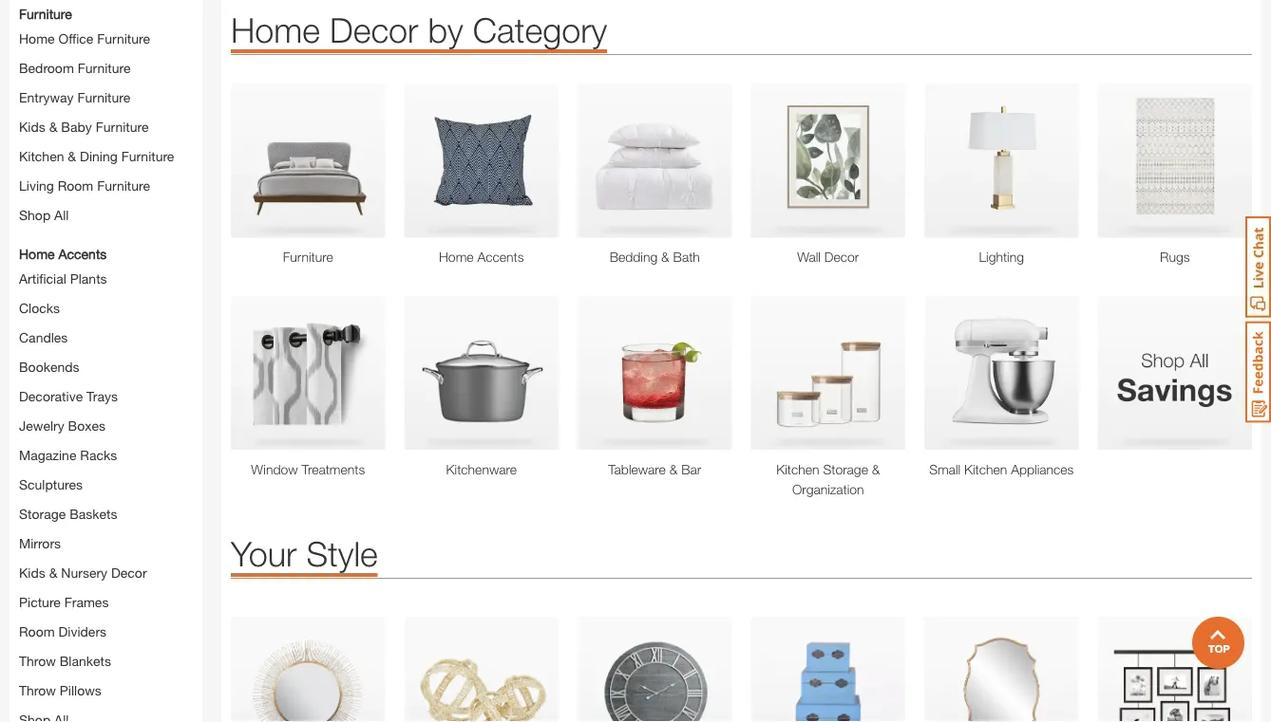 Task type: vqa. For each thing, say whether or not it's contained in the screenshot.
the leftmost for
no



Task type: describe. For each thing, give the bounding box(es) containing it.
kids & nursery decor
[[19, 566, 147, 581]]

kitchenware
[[446, 462, 517, 478]]

clocks link
[[19, 300, 60, 316]]

category
[[473, 9, 607, 50]]

blankets
[[60, 654, 111, 670]]

home office furniture
[[19, 31, 150, 46]]

0 vertical spatial room
[[58, 178, 93, 194]]

window
[[251, 462, 298, 478]]

dining
[[80, 149, 118, 164]]

jewelry boxes
[[19, 418, 105, 434]]

kitchen storage & organization
[[776, 462, 880, 498]]

sculptures
[[19, 477, 83, 493]]

shop
[[19, 207, 51, 223]]

your
[[231, 534, 297, 574]]

kids & baby furniture
[[19, 119, 149, 135]]

decorative trays
[[19, 389, 118, 405]]

your style
[[231, 534, 378, 574]]

magazine racks
[[19, 448, 117, 463]]

entryway furniture link
[[19, 90, 130, 105]]

home for the left home accents 'link'
[[19, 246, 55, 262]]

wall decor
[[797, 250, 859, 265]]

feedback link image
[[1245, 321, 1271, 424]]

bedroom furniture
[[19, 60, 131, 76]]

accents for the left home accents 'link'
[[58, 246, 107, 262]]

kitchen for kitchen storage & organization
[[776, 462, 819, 478]]

0 horizontal spatial furniture link
[[19, 4, 72, 24]]

entryway furniture
[[19, 90, 130, 105]]

modern image
[[231, 618, 385, 723]]

shop all link
[[19, 207, 69, 223]]

tableware
[[608, 462, 666, 478]]

& for tableware & bar
[[669, 462, 678, 478]]

kitchenware link
[[404, 460, 559, 480]]

artificial
[[19, 271, 66, 287]]

picture frames link
[[19, 595, 109, 611]]

racks
[[80, 448, 117, 463]]

entryway
[[19, 90, 74, 105]]

style
[[306, 534, 378, 574]]

nursery
[[61, 566, 107, 581]]

throw blankets link
[[19, 654, 111, 670]]

0 horizontal spatial decor
[[111, 566, 147, 581]]

& for bedding & bath
[[661, 250, 669, 265]]

0 horizontal spatial storage
[[19, 507, 66, 522]]

window treatments image
[[231, 296, 385, 451]]

sculptures link
[[19, 477, 83, 493]]

kitchneware image
[[404, 296, 559, 451]]

kitchen storage & organization link
[[751, 460, 905, 500]]

small kitchen appliances link
[[924, 460, 1079, 480]]

live chat image
[[1245, 217, 1271, 318]]

dividers
[[58, 624, 106, 640]]

tableware & bar
[[608, 462, 701, 478]]

jewelry
[[19, 418, 64, 434]]

rustic image
[[578, 618, 732, 723]]

by
[[428, 9, 463, 50]]

living room furniture link
[[19, 178, 150, 194]]

home accents image
[[404, 84, 559, 238]]

candles link
[[19, 330, 68, 346]]

throw pillows
[[19, 683, 101, 699]]

decor for home
[[330, 9, 418, 50]]

picture
[[19, 595, 61, 611]]

wall
[[797, 250, 821, 265]]

shop all styles image
[[1098, 618, 1252, 723]]

bookends
[[19, 359, 79, 375]]

lighting image
[[924, 84, 1079, 238]]

bedding
[[610, 250, 658, 265]]

& for kids & baby furniture
[[49, 119, 57, 135]]

decor for wall
[[824, 250, 859, 265]]

lighting link
[[924, 248, 1079, 268]]

global image
[[751, 618, 905, 723]]

pillows
[[60, 683, 101, 699]]

magazine racks link
[[19, 448, 117, 463]]

living
[[19, 178, 54, 194]]

& for kids & nursery decor
[[49, 566, 57, 581]]

bedroom
[[19, 60, 74, 76]]



Task type: locate. For each thing, give the bounding box(es) containing it.
accents for rightmost home accents 'link'
[[477, 250, 524, 265]]

0 horizontal spatial room
[[19, 624, 55, 640]]

tableware & bar link
[[578, 460, 732, 480]]

1 kids from the top
[[19, 119, 45, 135]]

jewelry boxes link
[[19, 418, 105, 434]]

decor right nursery
[[111, 566, 147, 581]]

& left bath
[[661, 250, 669, 265]]

bedroom furniture link
[[19, 60, 131, 76]]

& left bar
[[669, 462, 678, 478]]

home accents inside 'link'
[[439, 250, 524, 265]]

kitchen & dining furniture
[[19, 149, 174, 164]]

room dividers
[[19, 624, 106, 640]]

home for rightmost home accents 'link'
[[439, 250, 474, 265]]

kitchen storage & organization image
[[751, 296, 905, 451]]

throw up 'throw pillows'
[[19, 654, 56, 670]]

small kitchen appliances
[[929, 462, 1074, 478]]

furniture image
[[231, 84, 385, 238]]

bath
[[673, 250, 700, 265]]

picture frames
[[19, 595, 109, 611]]

appliances
[[1011, 462, 1074, 478]]

small
[[929, 462, 960, 478]]

2 vertical spatial decor
[[111, 566, 147, 581]]

0 vertical spatial storage
[[823, 462, 868, 478]]

home accents for the left home accents 'link'
[[19, 246, 107, 262]]

kitchen inside kitchen storage & organization
[[776, 462, 819, 478]]

decorative
[[19, 389, 83, 405]]

magazine
[[19, 448, 76, 463]]

kids for kids & baby furniture
[[19, 119, 45, 135]]

0 horizontal spatial home accents link
[[19, 244, 107, 264]]

0 vertical spatial kids
[[19, 119, 45, 135]]

lighting
[[979, 250, 1024, 265]]

0 horizontal spatial home accents
[[19, 246, 107, 262]]

storage baskets link
[[19, 507, 117, 522]]

bookends link
[[19, 359, 79, 375]]

boxes
[[68, 418, 105, 434]]

kitchen
[[19, 149, 64, 164], [776, 462, 819, 478], [964, 462, 1007, 478]]

artificial plants
[[19, 271, 107, 287]]

kids & baby furniture link
[[19, 119, 149, 135]]

plants
[[70, 271, 107, 287]]

kitchen inside "link"
[[964, 462, 1007, 478]]

& left dining
[[68, 149, 76, 164]]

1 horizontal spatial decor
[[330, 9, 418, 50]]

storage up mirrors
[[19, 507, 66, 522]]

furniture link
[[19, 4, 72, 24], [231, 248, 385, 268]]

bedding & bath link
[[578, 248, 732, 268]]

office
[[58, 31, 93, 46]]

1 vertical spatial throw
[[19, 683, 56, 699]]

& left nursery
[[49, 566, 57, 581]]

room dividers link
[[19, 624, 106, 640]]

kitchen for kitchen & dining furniture
[[19, 149, 64, 164]]

throw
[[19, 654, 56, 670], [19, 683, 56, 699]]

rugs image
[[1098, 84, 1252, 238]]

2 kids from the top
[[19, 566, 45, 581]]

home
[[231, 9, 320, 50], [19, 31, 55, 46], [19, 246, 55, 262], [439, 250, 474, 265]]

kitchen up living
[[19, 149, 64, 164]]

room down picture
[[19, 624, 55, 640]]

window treatments
[[251, 462, 365, 478]]

treatments
[[302, 462, 365, 478]]

decor right 'wall'
[[824, 250, 859, 265]]

kids up picture
[[19, 566, 45, 581]]

home office furniture link
[[19, 31, 150, 46]]

bar
[[681, 462, 701, 478]]

living room furniture
[[19, 178, 150, 194]]

1 vertical spatial furniture link
[[231, 248, 385, 268]]

1 horizontal spatial furniture link
[[231, 248, 385, 268]]

artificial plants link
[[19, 271, 107, 287]]

decorative trays link
[[19, 389, 118, 405]]

1 horizontal spatial accents
[[477, 250, 524, 265]]

bedding & bath image
[[578, 84, 732, 238]]

2 horizontal spatial decor
[[824, 250, 859, 265]]

mirrors link
[[19, 536, 61, 552]]

frames
[[64, 595, 109, 611]]

rugs link
[[1098, 248, 1252, 268]]

traditional image
[[924, 618, 1079, 723]]

furniture
[[19, 6, 72, 22], [97, 31, 150, 46], [78, 60, 131, 76], [77, 90, 130, 105], [96, 119, 149, 135], [121, 149, 174, 164], [97, 178, 150, 194], [283, 250, 333, 265]]

kitchen right small
[[964, 462, 1007, 478]]

kitchen up organization
[[776, 462, 819, 478]]

kids
[[19, 119, 45, 135], [19, 566, 45, 581]]

throw for throw blankets
[[19, 654, 56, 670]]

baby
[[61, 119, 92, 135]]

storage up organization
[[823, 462, 868, 478]]

rugs
[[1160, 250, 1190, 265]]

home decor by category
[[231, 9, 607, 50]]

1 horizontal spatial storage
[[823, 462, 868, 478]]

& left baby
[[49, 119, 57, 135]]

2 horizontal spatial kitchen
[[964, 462, 1007, 478]]

0 horizontal spatial accents
[[58, 246, 107, 262]]

clocks
[[19, 300, 60, 316]]

kids down entryway
[[19, 119, 45, 135]]

room up all
[[58, 178, 93, 194]]

2 throw from the top
[[19, 683, 56, 699]]

throw blankets
[[19, 654, 111, 670]]

wall decor image
[[751, 84, 905, 238]]

shop all
[[19, 207, 69, 223]]

&
[[49, 119, 57, 135], [68, 149, 76, 164], [661, 250, 669, 265], [669, 462, 678, 478], [872, 462, 880, 478], [49, 566, 57, 581]]

organization
[[792, 482, 864, 498]]

0 vertical spatial furniture link
[[19, 4, 72, 24]]

shop all savings image
[[1098, 296, 1252, 451]]

home for home office furniture link
[[19, 31, 55, 46]]

wall decor link
[[751, 248, 905, 268]]

decor
[[330, 9, 418, 50], [824, 250, 859, 265], [111, 566, 147, 581]]

throw pillows link
[[19, 683, 101, 699]]

window treatments link
[[231, 460, 385, 480]]

baskets
[[69, 507, 117, 522]]

bedding & bath
[[610, 250, 700, 265]]

kids for kids & nursery decor
[[19, 566, 45, 581]]

trays
[[86, 389, 118, 405]]

home accents link
[[19, 244, 107, 264], [404, 248, 559, 268]]

0 horizontal spatial kitchen
[[19, 149, 64, 164]]

0 vertical spatial throw
[[19, 654, 56, 670]]

1 horizontal spatial home accents
[[439, 250, 524, 265]]

accents
[[58, 246, 107, 262], [477, 250, 524, 265]]

throw down throw blankets
[[19, 683, 56, 699]]

storage inside kitchen storage & organization
[[823, 462, 868, 478]]

1 horizontal spatial room
[[58, 178, 93, 194]]

home accents for rightmost home accents 'link'
[[439, 250, 524, 265]]

candles
[[19, 330, 68, 346]]

1 vertical spatial decor
[[824, 250, 859, 265]]

1 horizontal spatial home accents link
[[404, 248, 559, 268]]

kitchen & dining furniture link
[[19, 149, 174, 164]]

& left small
[[872, 462, 880, 478]]

1 vertical spatial storage
[[19, 507, 66, 522]]

1 vertical spatial kids
[[19, 566, 45, 581]]

decor left by
[[330, 9, 418, 50]]

throw for throw pillows
[[19, 683, 56, 699]]

kids & nursery decor link
[[19, 566, 147, 581]]

mirrors
[[19, 536, 61, 552]]

0 vertical spatial decor
[[330, 9, 418, 50]]

1 vertical spatial room
[[19, 624, 55, 640]]

1 throw from the top
[[19, 654, 56, 670]]

1 horizontal spatial kitchen
[[776, 462, 819, 478]]

home accents
[[19, 246, 107, 262], [439, 250, 524, 265]]

casual image
[[404, 618, 559, 723]]

& inside kitchen storage & organization
[[872, 462, 880, 478]]

tableware & bar image
[[578, 296, 732, 451]]

storage baskets
[[19, 507, 117, 522]]

decor inside "link"
[[824, 250, 859, 265]]

all
[[54, 207, 69, 223]]

small kitchen appliances image
[[924, 296, 1079, 451]]

& for kitchen & dining furniture
[[68, 149, 76, 164]]



